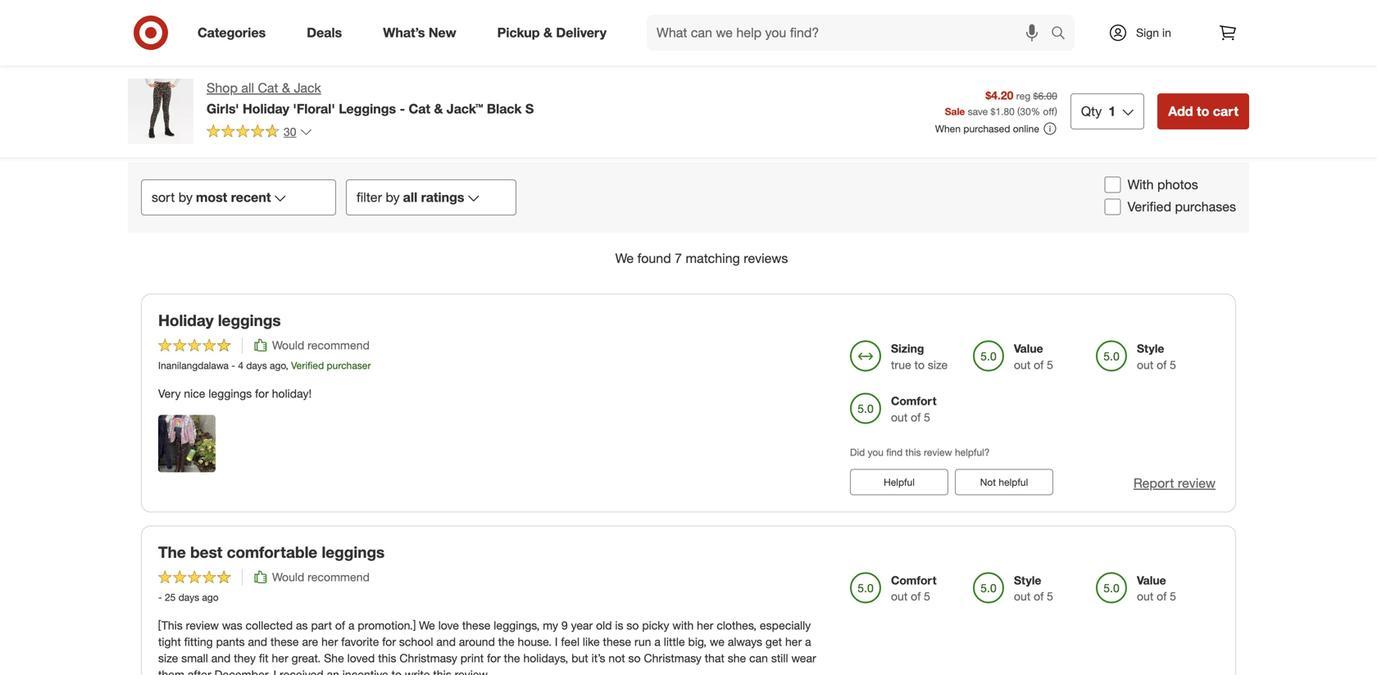 Task type: describe. For each thing, give the bounding box(es) containing it.
25
[[165, 591, 176, 604]]

big,
[[688, 635, 707, 649]]

as
[[296, 618, 308, 633]]

$4.20
[[986, 88, 1014, 103]]

1 vertical spatial verified
[[291, 359, 324, 372]]

30 link
[[207, 124, 313, 143]]

received
[[280, 668, 324, 676]]

$
[[991, 105, 996, 118]]

her up she
[[321, 635, 338, 649]]

sign in
[[1136, 25, 1171, 40]]

not
[[609, 651, 625, 666]]

was
[[222, 618, 242, 633]]

[this
[[158, 618, 183, 633]]

in
[[1162, 25, 1171, 40]]

leggings,
[[494, 618, 540, 633]]

very nice leggings for holiday!
[[158, 387, 312, 401]]

feel
[[561, 635, 580, 649]]

What can we help you find? suggestions appear below search field
[[647, 15, 1055, 51]]

her up big,
[[697, 618, 714, 633]]

0 vertical spatial ago
[[270, 359, 286, 372]]

$4.20 reg $6.00 sale save $ 1.80 ( 30 % off )
[[945, 88, 1057, 118]]

1 vertical spatial the
[[504, 651, 520, 666]]

with
[[1128, 177, 1154, 193]]

with
[[673, 618, 694, 633]]

0 vertical spatial style
[[1137, 341, 1164, 356]]

to inside [this review was collected as part of a promotion.] we love these leggings, my 9 year old is so picky with her clothes, especially tight fitting pants and these are her favorite for school and around the house. i feel like these run a little big, we always get her a size small and they fit her great. she loved this christmasy print for the holidays, but it's not so christmasy that she can still wear them after december. i received an incentive to write this review.
[[392, 668, 402, 676]]

print
[[460, 651, 484, 666]]

sort by most recent
[[152, 189, 271, 205]]

size inside [this review was collected as part of a promotion.] we love these leggings, my 9 year old is so picky with her clothes, especially tight fitting pants and these are her favorite for school and around the house. i feel like these run a little big, we always get her a size small and they fit her great. she loved this christmasy print for the holidays, but it's not so christmasy that she can still wear them after december. i received an incentive to write this review.
[[158, 651, 178, 666]]

0 horizontal spatial a
[[348, 618, 355, 633]]

helpful
[[999, 476, 1028, 489]]

best
[[190, 543, 222, 562]]

1 vertical spatial days
[[178, 591, 199, 604]]

great.
[[292, 651, 321, 666]]

black
[[487, 101, 522, 117]]

1 horizontal spatial for
[[382, 635, 396, 649]]

purchased
[[964, 123, 1010, 135]]

add to cart button
[[1158, 93, 1249, 130]]

report review button
[[1134, 474, 1216, 493]]

2 horizontal spatial &
[[544, 25, 553, 41]]

fit
[[259, 651, 269, 666]]

she
[[324, 651, 344, 666]]

an
[[327, 668, 339, 676]]

guest review image 1 of 12, zoom in image
[[284, 0, 387, 74]]

1 horizontal spatial verified
[[1128, 199, 1172, 215]]

add to cart
[[1168, 103, 1239, 119]]

0 vertical spatial the
[[498, 635, 515, 649]]

the
[[158, 543, 186, 562]]

sort
[[152, 189, 175, 205]]

0 horizontal spatial this
[[378, 651, 396, 666]]

fitting
[[184, 635, 213, 649]]

collected
[[246, 618, 293, 633]]

delivery
[[556, 25, 607, 41]]

0 vertical spatial so
[[627, 618, 639, 633]]

would for best
[[272, 570, 304, 584]]

found
[[638, 250, 671, 266]]

[this review was collected as part of a promotion.] we love these leggings, my 9 year old is so picky with her clothes, especially tight fitting pants and these are her favorite for school and around the house. i feel like these run a little big, we always get her a size small and they fit her great. she loved this christmasy print for the holidays, but it's not so christmasy that she can still wear them after december. i received an incentive to write this review.
[[158, 618, 816, 676]]

9
[[561, 618, 568, 633]]

0 horizontal spatial ago
[[202, 591, 219, 604]]

1 horizontal spatial i
[[555, 635, 558, 649]]

after
[[188, 668, 211, 676]]

see more review images button
[[978, 0, 1080, 74]]

not helpful
[[980, 476, 1028, 489]]

picky
[[642, 618, 669, 633]]

love
[[438, 618, 459, 633]]

her right fit in the bottom of the page
[[272, 651, 288, 666]]

favorite
[[341, 635, 379, 649]]

review inside report review 'button'
[[1178, 475, 1216, 491]]

holidays,
[[523, 651, 568, 666]]

jack™
[[447, 101, 483, 117]]

the best comfortable leggings
[[158, 543, 385, 562]]

- inside shop all cat & jack girls' holiday 'floral' leggings - cat & jack™ black s
[[400, 101, 405, 117]]

like
[[583, 635, 600, 649]]

did you find this review helpful?
[[850, 446, 990, 459]]

all inside shop all cat & jack girls' holiday 'floral' leggings - cat & jack™ black s
[[241, 80, 254, 96]]

part
[[311, 618, 332, 633]]

2 vertical spatial &
[[434, 101, 443, 117]]

purchases
[[1175, 199, 1236, 215]]

1 vertical spatial &
[[282, 80, 290, 96]]

1 horizontal spatial and
[[248, 635, 267, 649]]

to inside sizing true to size
[[915, 358, 925, 372]]

little
[[664, 635, 685, 649]]

review inside see more review images
[[992, 23, 1025, 38]]

by for sort by
[[179, 189, 193, 205]]

promotion.]
[[358, 618, 416, 633]]

1 vertical spatial style
[[1014, 573, 1041, 588]]

school
[[399, 635, 433, 649]]

more
[[1027, 7, 1054, 21]]

leggings
[[339, 101, 396, 117]]

With photos checkbox
[[1105, 177, 1121, 193]]

online
[[1013, 123, 1039, 135]]

report
[[1134, 475, 1174, 491]]

run
[[635, 635, 651, 649]]

0 horizontal spatial value out of 5
[[1014, 341, 1053, 372]]

write
[[405, 668, 430, 676]]

helpful?
[[955, 446, 990, 459]]

reviews
[[744, 250, 788, 266]]

photos
[[1158, 177, 1198, 193]]

Verified purchases checkbox
[[1105, 199, 1121, 215]]

always
[[728, 635, 762, 649]]

2 vertical spatial leggings
[[322, 543, 385, 562]]

recent
[[231, 189, 271, 205]]

helpful
[[884, 476, 915, 489]]

0 horizontal spatial i
[[273, 668, 276, 676]]

2 horizontal spatial this
[[905, 446, 921, 459]]

very
[[158, 387, 181, 401]]

2 comfort from the top
[[891, 573, 937, 588]]

1 vertical spatial leggings
[[209, 387, 252, 401]]

1 horizontal spatial a
[[654, 635, 661, 649]]

reg
[[1016, 90, 1031, 102]]

0 horizontal spatial -
[[158, 591, 162, 604]]

1 vertical spatial cat
[[409, 101, 430, 117]]

2 horizontal spatial a
[[805, 635, 811, 649]]

,
[[286, 359, 288, 372]]

review left helpful?
[[924, 446, 952, 459]]

what's new
[[383, 25, 456, 41]]

1 horizontal spatial these
[[462, 618, 491, 633]]

see
[[1004, 7, 1024, 21]]

0 horizontal spatial style out of 5
[[1014, 573, 1053, 604]]

to inside button
[[1197, 103, 1209, 119]]

'floral'
[[293, 101, 335, 117]]

her down especially
[[785, 635, 802, 649]]

incentive
[[343, 668, 388, 676]]

0 horizontal spatial cat
[[258, 80, 278, 96]]

0 horizontal spatial and
[[211, 651, 231, 666]]

find
[[886, 446, 903, 459]]

1 horizontal spatial value out of 5
[[1137, 573, 1176, 604]]

by for filter by
[[386, 189, 400, 205]]

get
[[766, 635, 782, 649]]

true
[[891, 358, 911, 372]]

size inside sizing true to size
[[928, 358, 948, 372]]

sizing true to size
[[891, 341, 948, 372]]



Task type: vqa. For each thing, say whether or not it's contained in the screenshot.
topmost FOR
yes



Task type: locate. For each thing, give the bounding box(es) containing it.
so right "not" at the left bottom of the page
[[628, 651, 641, 666]]

& right pickup on the top
[[544, 25, 553, 41]]

recommend up part
[[308, 570, 370, 584]]

1 comfort from the top
[[891, 394, 937, 408]]

leggings up 4
[[218, 311, 281, 330]]

off
[[1043, 105, 1055, 118]]

christmasy up write
[[400, 651, 457, 666]]

cat left jack
[[258, 80, 278, 96]]

but
[[572, 651, 588, 666]]

- right leggings
[[400, 101, 405, 117]]

ratings
[[421, 189, 464, 205]]

1 vertical spatial comfort out of 5
[[891, 573, 937, 604]]

review right the report
[[1178, 475, 1216, 491]]

1.80
[[996, 105, 1015, 118]]

we inside [this review was collected as part of a promotion.] we love these leggings, my 9 year old is so picky with her clothes, especially tight fitting pants and these are her favorite for school and around the house. i feel like these run a little big, we always get her a size small and they fit her great. she loved this christmasy print for the holidays, but it's not so christmasy that she can still wear them after december. i received an incentive to write this review.
[[419, 618, 435, 633]]

1 recommend from the top
[[308, 338, 370, 352]]

0 vertical spatial comfort out of 5
[[891, 394, 937, 425]]

cat left jack™
[[409, 101, 430, 117]]

my
[[543, 618, 558, 633]]

0 horizontal spatial these
[[271, 635, 299, 649]]

0 horizontal spatial christmasy
[[400, 651, 457, 666]]

0 vertical spatial cat
[[258, 80, 278, 96]]

shop
[[207, 80, 238, 96]]

sign in link
[[1094, 15, 1197, 51]]

year
[[571, 618, 593, 633]]

did
[[850, 446, 865, 459]]

is
[[615, 618, 623, 633]]

ago up holiday!
[[270, 359, 286, 372]]

around
[[459, 635, 495, 649]]

1 would from the top
[[272, 338, 304, 352]]

so right "is"
[[627, 618, 639, 633]]

would down 'comfortable'
[[272, 570, 304, 584]]

the
[[498, 635, 515, 649], [504, 651, 520, 666]]

i left received
[[273, 668, 276, 676]]

0 vertical spatial would recommend
[[272, 338, 370, 352]]

2 horizontal spatial and
[[436, 635, 456, 649]]

categories
[[198, 25, 266, 41]]

sale
[[945, 105, 965, 118]]

purchaser
[[327, 359, 371, 372]]

1 horizontal spatial size
[[928, 358, 948, 372]]

4
[[238, 359, 243, 372]]

that
[[705, 651, 725, 666]]

0 vertical spatial all
[[241, 80, 254, 96]]

0 horizontal spatial by
[[179, 189, 193, 205]]

1 would recommend from the top
[[272, 338, 370, 352]]

0 horizontal spatial value
[[1014, 341, 1043, 356]]

0 horizontal spatial all
[[241, 80, 254, 96]]

0 horizontal spatial for
[[255, 387, 269, 401]]

to right add
[[1197, 103, 1209, 119]]

2 by from the left
[[386, 189, 400, 205]]

would for leggings
[[272, 338, 304, 352]]

1 horizontal spatial days
[[246, 359, 267, 372]]

would recommend up "purchaser"
[[272, 338, 370, 352]]

these up around
[[462, 618, 491, 633]]

we
[[615, 250, 634, 266], [419, 618, 435, 633]]

of inside [this review was collected as part of a promotion.] we love these leggings, my 9 year old is so picky with her clothes, especially tight fitting pants and these are her favorite for school and around the house. i feel like these run a little big, we always get her a size small and they fit her great. she loved this christmasy print for the holidays, but it's not so christmasy that she can still wear them after december. i received an incentive to write this review.
[[335, 618, 345, 633]]

recommend for holiday leggings
[[308, 338, 370, 352]]

2 horizontal spatial to
[[1197, 103, 1209, 119]]

holiday up inanilangdalawa
[[158, 311, 214, 330]]

with photos
[[1128, 177, 1198, 193]]

would recommend up part
[[272, 570, 370, 584]]

1 horizontal spatial we
[[615, 250, 634, 266]]

the down the leggings,
[[498, 635, 515, 649]]

0 horizontal spatial size
[[158, 651, 178, 666]]

deals link
[[293, 15, 363, 51]]

size right "true"
[[928, 358, 948, 372]]

we up school
[[419, 618, 435, 633]]

2 vertical spatial to
[[392, 668, 402, 676]]

2 vertical spatial this
[[433, 668, 451, 676]]

30 down 'floral'
[[284, 124, 296, 139]]

for
[[255, 387, 269, 401], [382, 635, 396, 649], [487, 651, 501, 666]]

would
[[272, 338, 304, 352], [272, 570, 304, 584]]

recommend up "purchaser"
[[308, 338, 370, 352]]

not
[[980, 476, 996, 489]]

1 horizontal spatial this
[[433, 668, 451, 676]]

guest review image 6 of 12, zoom in image
[[862, 0, 964, 74]]

ago
[[270, 359, 286, 372], [202, 591, 219, 604]]

1 vertical spatial ago
[[202, 591, 219, 604]]

1 vertical spatial holiday
[[158, 311, 214, 330]]

guest review image 3 of 12, zoom in image
[[515, 0, 618, 74]]

all right "shop"
[[241, 80, 254, 96]]

1 vertical spatial value out of 5
[[1137, 573, 1176, 604]]

leggings up part
[[322, 543, 385, 562]]

ago right 25
[[202, 591, 219, 604]]

2 recommend from the top
[[308, 570, 370, 584]]

1 vertical spatial to
[[915, 358, 925, 372]]

1 vertical spatial comfort
[[891, 573, 937, 588]]

and up fit in the bottom of the page
[[248, 635, 267, 649]]

new
[[429, 25, 456, 41]]

0 vertical spatial i
[[555, 635, 558, 649]]

& left jack
[[282, 80, 290, 96]]

would recommend for the best comfortable leggings
[[272, 570, 370, 584]]

1 vertical spatial would recommend
[[272, 570, 370, 584]]

add
[[1168, 103, 1193, 119]]

0 vertical spatial recommend
[[308, 338, 370, 352]]

guest review image 4 of 12, zoom in image
[[631, 0, 733, 74]]

christmasy down "little"
[[644, 651, 702, 666]]

this
[[905, 446, 921, 459], [378, 651, 396, 666], [433, 668, 451, 676]]

would recommend for holiday leggings
[[272, 338, 370, 352]]

tight
[[158, 635, 181, 649]]

guest review image 5 of 12, zoom in image
[[746, 0, 849, 74]]

holiday!
[[272, 387, 312, 401]]

verified purchases
[[1128, 199, 1236, 215]]

a up favorite
[[348, 618, 355, 633]]

old
[[596, 618, 612, 633]]

days right 25
[[178, 591, 199, 604]]

$6.00
[[1033, 90, 1057, 102]]

0 vertical spatial value
[[1014, 341, 1043, 356]]

2 christmasy from the left
[[644, 651, 702, 666]]

1 vertical spatial this
[[378, 651, 396, 666]]

1 vertical spatial recommend
[[308, 570, 370, 584]]

the down the house.
[[504, 651, 520, 666]]

see more review images
[[992, 7, 1066, 38]]

holiday leggings
[[158, 311, 281, 330]]

by
[[179, 189, 193, 205], [386, 189, 400, 205]]

0 vertical spatial for
[[255, 387, 269, 401]]

1 vertical spatial for
[[382, 635, 396, 649]]

1 horizontal spatial ago
[[270, 359, 286, 372]]

verified
[[1128, 199, 1172, 215], [291, 359, 324, 372]]

and
[[248, 635, 267, 649], [436, 635, 456, 649], [211, 651, 231, 666]]

0 horizontal spatial to
[[392, 668, 402, 676]]

%
[[1031, 105, 1040, 118]]

would up ,
[[272, 338, 304, 352]]

1 vertical spatial we
[[419, 618, 435, 633]]

to left write
[[392, 668, 402, 676]]

0 vertical spatial to
[[1197, 103, 1209, 119]]

for down inanilangdalawa - 4 days ago , verified purchaser
[[255, 387, 269, 401]]

these down collected on the bottom left of page
[[271, 635, 299, 649]]

what's
[[383, 25, 425, 41]]

0 horizontal spatial holiday
[[158, 311, 214, 330]]

search button
[[1044, 15, 1083, 54]]

matching
[[686, 250, 740, 266]]

size up them
[[158, 651, 178, 666]]

2 horizontal spatial -
[[400, 101, 405, 117]]

- 25 days ago
[[158, 591, 219, 604]]

leggings down 4
[[209, 387, 252, 401]]

0 vertical spatial style out of 5
[[1137, 341, 1176, 372]]

save
[[968, 105, 988, 118]]

we left found
[[615, 250, 634, 266]]

and down love in the bottom of the page
[[436, 635, 456, 649]]

pickup & delivery link
[[483, 15, 627, 51]]

comfort out of 5
[[891, 394, 937, 425], [891, 573, 937, 604]]

still
[[771, 651, 788, 666]]

for right print
[[487, 651, 501, 666]]

filter
[[357, 189, 382, 205]]

2 would recommend from the top
[[272, 570, 370, 584]]

30 down reg in the top of the page
[[1020, 105, 1031, 118]]

not helpful button
[[955, 469, 1053, 496]]

1 horizontal spatial -
[[231, 359, 235, 372]]

0 vertical spatial days
[[246, 359, 267, 372]]

this right write
[[433, 668, 451, 676]]

1 vertical spatial -
[[231, 359, 235, 372]]

to
[[1197, 103, 1209, 119], [915, 358, 925, 372], [392, 668, 402, 676]]

2 vertical spatial for
[[487, 651, 501, 666]]

0 horizontal spatial 30
[[284, 124, 296, 139]]

1 vertical spatial would
[[272, 570, 304, 584]]

her
[[697, 618, 714, 633], [321, 635, 338, 649], [785, 635, 802, 649], [272, 651, 288, 666]]

1 horizontal spatial value
[[1137, 573, 1166, 588]]

this up incentive
[[378, 651, 396, 666]]

verified down with
[[1128, 199, 1172, 215]]

- left 4
[[231, 359, 235, 372]]

to right "true"
[[915, 358, 925, 372]]

we found 7 matching reviews
[[615, 250, 788, 266]]

christmasy
[[400, 651, 457, 666], [644, 651, 702, 666]]

recommend for the best comfortable leggings
[[308, 570, 370, 584]]

you
[[868, 446, 884, 459]]

0 vertical spatial value out of 5
[[1014, 341, 1053, 372]]

1 vertical spatial all
[[403, 189, 417, 205]]

2 horizontal spatial these
[[603, 635, 631, 649]]

all
[[241, 80, 254, 96], [403, 189, 417, 205]]

out
[[1014, 358, 1031, 372], [1137, 358, 1154, 372], [891, 410, 908, 425], [891, 590, 908, 604], [1014, 590, 1031, 604], [1137, 590, 1154, 604]]

these
[[462, 618, 491, 633], [271, 635, 299, 649], [603, 635, 631, 649]]

and down pants on the left of page
[[211, 651, 231, 666]]

days right 4
[[246, 359, 267, 372]]

s
[[525, 101, 534, 117]]

1 vertical spatial size
[[158, 651, 178, 666]]

1 vertical spatial value
[[1137, 573, 1166, 588]]

2 would from the top
[[272, 570, 304, 584]]

by right sort
[[179, 189, 193, 205]]

by right the 'filter'
[[386, 189, 400, 205]]

inanilangdalawa - 4 days ago , verified purchaser
[[158, 359, 371, 372]]

1 christmasy from the left
[[400, 651, 457, 666]]

them
[[158, 668, 184, 676]]

0 horizontal spatial style
[[1014, 573, 1041, 588]]

0 vertical spatial verified
[[1128, 199, 1172, 215]]

a right run
[[654, 635, 661, 649]]

holiday inside shop all cat & jack girls' holiday 'floral' leggings - cat & jack™ black s
[[243, 101, 289, 117]]

review down see
[[992, 23, 1025, 38]]

girls'
[[207, 101, 239, 117]]

when purchased online
[[935, 123, 1039, 135]]

review inside [this review was collected as part of a promotion.] we love these leggings, my 9 year old is so picky with her clothes, especially tight fitting pants and these are her favorite for school and around the house. i feel like these run a little big, we always get her a size small and they fit her great. she loved this christmasy print for the holidays, but it's not so christmasy that she can still wear them after december. i received an incentive to write this review.
[[186, 618, 219, 633]]

1 vertical spatial style out of 5
[[1014, 573, 1053, 604]]

0 vertical spatial -
[[400, 101, 405, 117]]

2 horizontal spatial for
[[487, 651, 501, 666]]

sizing
[[891, 341, 924, 356]]

& left jack™
[[434, 101, 443, 117]]

holiday up 30 link
[[243, 101, 289, 117]]

1 comfort out of 5 from the top
[[891, 394, 937, 425]]

most
[[196, 189, 227, 205]]

would recommend
[[272, 338, 370, 352], [272, 570, 370, 584]]

we
[[710, 635, 725, 649]]

review up fitting
[[186, 618, 219, 633]]

sign
[[1136, 25, 1159, 40]]

house.
[[518, 635, 552, 649]]

shop all cat & jack girls' holiday 'floral' leggings - cat & jack™ black s
[[207, 80, 534, 117]]

report review
[[1134, 475, 1216, 491]]

it's
[[592, 651, 605, 666]]

qty 1
[[1081, 103, 1116, 119]]

1 horizontal spatial &
[[434, 101, 443, 117]]

2 comfort out of 5 from the top
[[891, 573, 937, 604]]

0 vertical spatial we
[[615, 250, 634, 266]]

1 horizontal spatial 30
[[1020, 105, 1031, 118]]

review.
[[455, 668, 489, 676]]

0 vertical spatial &
[[544, 25, 553, 41]]

i left feel on the bottom left
[[555, 635, 558, 649]]

loved
[[347, 651, 375, 666]]

0 vertical spatial size
[[928, 358, 948, 372]]

1 horizontal spatial style out of 5
[[1137, 341, 1176, 372]]

for down promotion.]
[[382, 635, 396, 649]]

1 horizontal spatial by
[[386, 189, 400, 205]]

30
[[1020, 105, 1031, 118], [284, 124, 296, 139]]

0 horizontal spatial &
[[282, 80, 290, 96]]

1 horizontal spatial christmasy
[[644, 651, 702, 666]]

0 vertical spatial leggings
[[218, 311, 281, 330]]

a up wear
[[805, 635, 811, 649]]

1 vertical spatial so
[[628, 651, 641, 666]]

0 vertical spatial holiday
[[243, 101, 289, 117]]

0 vertical spatial this
[[905, 446, 921, 459]]

value
[[1014, 341, 1043, 356], [1137, 573, 1166, 588]]

5
[[1047, 358, 1053, 372], [1170, 358, 1176, 372], [924, 410, 930, 425], [924, 590, 930, 604], [1047, 590, 1053, 604], [1170, 590, 1176, 604]]

guest review image 1 of 1, zoom in image
[[158, 415, 216, 473]]

- left 25
[[158, 591, 162, 604]]

verified right ,
[[291, 359, 324, 372]]

0 horizontal spatial verified
[[291, 359, 324, 372]]

this right find
[[905, 446, 921, 459]]

these up "not" at the left bottom of the page
[[603, 635, 631, 649]]

guest review image 2 of 12, zoom in image
[[400, 0, 502, 74]]

images
[[1028, 23, 1066, 38]]

0 vertical spatial comfort
[[891, 394, 937, 408]]

2 vertical spatial -
[[158, 591, 162, 604]]

all left ratings
[[403, 189, 417, 205]]

she
[[728, 651, 746, 666]]

1 by from the left
[[179, 189, 193, 205]]

image of girls' holiday 'floral' leggings - cat & jack™ black s image
[[128, 79, 193, 144]]

0 vertical spatial would
[[272, 338, 304, 352]]

30 inside $4.20 reg $6.00 sale save $ 1.80 ( 30 % off )
[[1020, 105, 1031, 118]]

1 horizontal spatial holiday
[[243, 101, 289, 117]]



